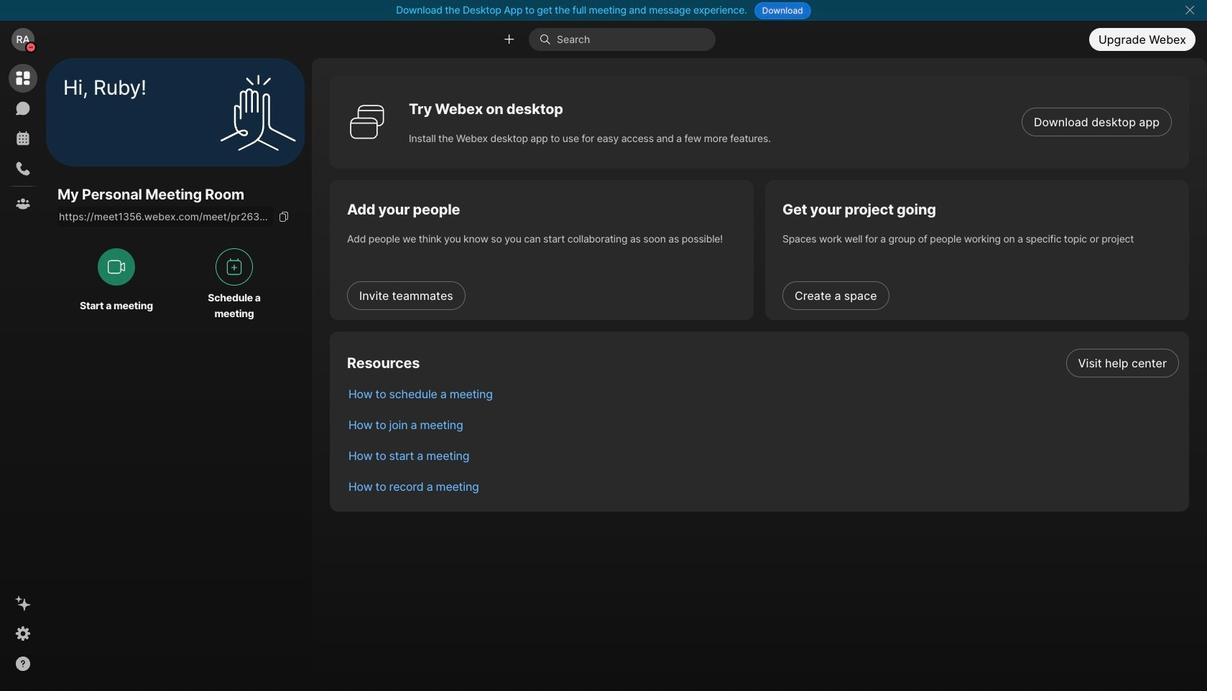 Task type: locate. For each thing, give the bounding box(es) containing it.
None text field
[[57, 207, 273, 227]]

two hands high fiving image
[[215, 69, 301, 156]]

webex tab list
[[9, 64, 37, 218]]

list item
[[337, 348, 1189, 379], [337, 379, 1189, 410], [337, 410, 1189, 440], [337, 440, 1189, 471], [337, 471, 1189, 502]]

navigation
[[0, 58, 46, 692]]

1 list item from the top
[[337, 348, 1189, 379]]

4 list item from the top
[[337, 440, 1189, 471]]



Task type: vqa. For each thing, say whether or not it's contained in the screenshot.
"text field"
yes



Task type: describe. For each thing, give the bounding box(es) containing it.
5 list item from the top
[[337, 471, 1189, 502]]

cancel_16 image
[[1184, 4, 1195, 16]]

2 list item from the top
[[337, 379, 1189, 410]]

3 list item from the top
[[337, 410, 1189, 440]]



